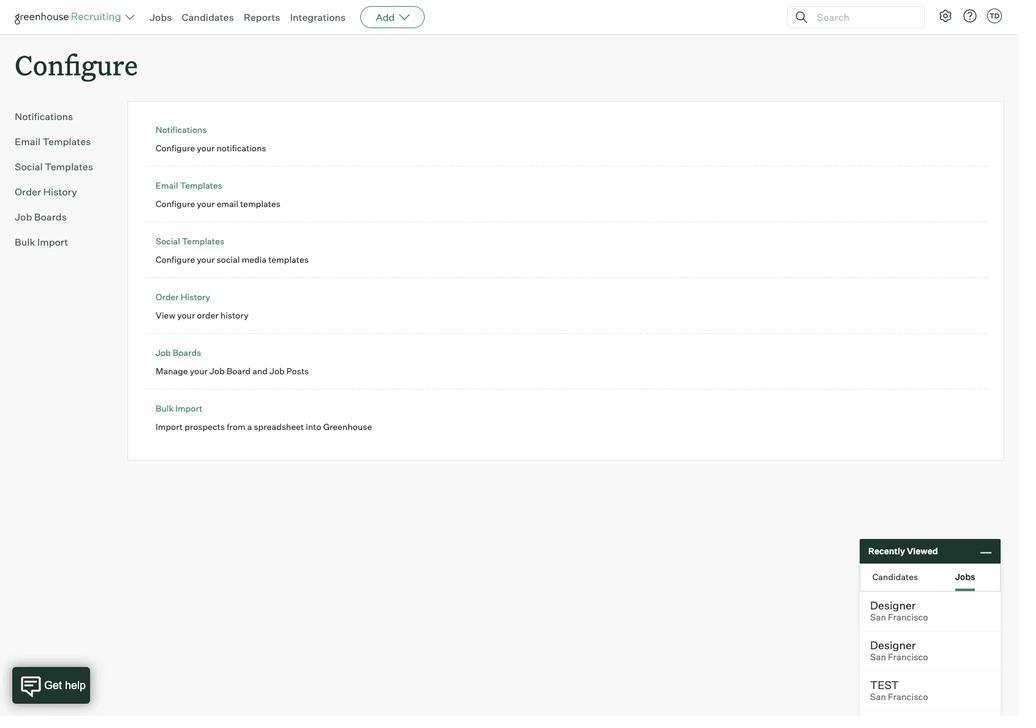 Task type: vqa. For each thing, say whether or not it's contained in the screenshot.
bottom Bulk Import link
yes



Task type: describe. For each thing, give the bounding box(es) containing it.
media
[[242, 254, 267, 265]]

2 designer san francisco from the top
[[871, 639, 929, 664]]

1 vertical spatial templates
[[269, 254, 309, 265]]

1 san from the top
[[871, 613, 887, 624]]

td
[[990, 12, 1000, 20]]

your for social
[[197, 254, 215, 265]]

recently viewed
[[869, 547, 939, 557]]

tab list containing candidates
[[861, 565, 1001, 592]]

0 horizontal spatial jobs
[[150, 11, 172, 23]]

email
[[217, 198, 238, 209]]

0 horizontal spatial notifications link
[[15, 109, 108, 124]]

history
[[221, 310, 249, 321]]

order
[[197, 310, 219, 321]]

and
[[253, 366, 268, 376]]

recently
[[869, 547, 906, 557]]

email templates inside 'link'
[[15, 136, 91, 148]]

from
[[227, 422, 246, 432]]

0 horizontal spatial social templates
[[15, 161, 93, 173]]

1 vertical spatial notifications
[[156, 125, 207, 135]]

0 vertical spatial templates
[[240, 198, 281, 209]]

0 horizontal spatial candidates
[[182, 11, 234, 23]]

your for email
[[197, 198, 215, 209]]

0 horizontal spatial job boards
[[15, 211, 67, 223]]

1 vertical spatial bulk import
[[156, 404, 203, 414]]

reports link
[[244, 11, 280, 23]]

1 francisco from the top
[[889, 613, 929, 624]]

integrations link
[[290, 11, 346, 23]]

1 horizontal spatial order history link
[[156, 292, 210, 302]]

francisco inside test san francisco
[[889, 692, 929, 703]]

view
[[156, 310, 175, 321]]

1 horizontal spatial social
[[156, 236, 180, 247]]

0 vertical spatial email templates link
[[15, 134, 108, 149]]

configure image
[[939, 9, 954, 23]]

td button
[[985, 6, 1005, 26]]

greenhouse
[[323, 422, 372, 432]]

1 designer san francisco from the top
[[871, 599, 929, 624]]

add button
[[361, 6, 425, 28]]

templates inside 'link'
[[43, 136, 91, 148]]

configure for email templates
[[156, 198, 195, 209]]

reports
[[244, 11, 280, 23]]

a
[[247, 422, 252, 432]]

0 horizontal spatial notifications
[[15, 110, 73, 123]]

1 horizontal spatial notifications link
[[156, 125, 207, 135]]

into
[[306, 422, 322, 432]]

1 horizontal spatial bulk
[[156, 404, 174, 414]]

1 vertical spatial social templates
[[156, 236, 224, 247]]

configure your email templates
[[156, 198, 281, 209]]

posts
[[287, 366, 309, 376]]

1 vertical spatial email templates link
[[156, 180, 222, 191]]

1 vertical spatial import
[[176, 404, 203, 414]]

prospects
[[185, 422, 225, 432]]

candidates link
[[182, 11, 234, 23]]

0 vertical spatial bulk import link
[[15, 235, 108, 250]]

candidates inside tab list
[[873, 572, 919, 582]]

san inside test san francisco
[[871, 692, 887, 703]]

email inside 'link'
[[15, 136, 40, 148]]

configure your notifications
[[156, 143, 266, 153]]

1 vertical spatial email
[[156, 180, 178, 191]]

spreadsheet
[[254, 422, 304, 432]]

1 vertical spatial history
[[181, 292, 210, 302]]

viewed
[[908, 547, 939, 557]]

0 vertical spatial social templates link
[[15, 160, 108, 174]]



Task type: locate. For each thing, give the bounding box(es) containing it.
2 francisco from the top
[[889, 652, 929, 664]]

job
[[15, 211, 32, 223], [156, 348, 171, 358], [210, 366, 225, 376], [270, 366, 285, 376]]

your left notifications
[[197, 143, 215, 153]]

order inside order history link
[[15, 186, 41, 198]]

candidates right jobs link
[[182, 11, 234, 23]]

bulk import
[[15, 236, 68, 248], [156, 404, 203, 414]]

2 san from the top
[[871, 652, 887, 664]]

0 vertical spatial francisco
[[889, 613, 929, 624]]

notifications
[[217, 143, 266, 153]]

0 vertical spatial notifications
[[15, 110, 73, 123]]

social
[[217, 254, 240, 265]]

templates
[[240, 198, 281, 209], [269, 254, 309, 265]]

0 vertical spatial designer san francisco
[[871, 599, 929, 624]]

0 vertical spatial notifications link
[[15, 109, 108, 124]]

0 vertical spatial order history link
[[15, 185, 108, 199]]

0 horizontal spatial order
[[15, 186, 41, 198]]

1 vertical spatial jobs
[[956, 572, 976, 582]]

0 vertical spatial candidates
[[182, 11, 234, 23]]

0 horizontal spatial job boards link
[[15, 210, 108, 225]]

candidates down recently viewed
[[873, 572, 919, 582]]

configure
[[15, 47, 138, 83], [156, 143, 195, 153], [156, 198, 195, 209], [156, 254, 195, 265]]

td button
[[988, 9, 1003, 23]]

designer san francisco up test
[[871, 639, 929, 664]]

0 vertical spatial order
[[15, 186, 41, 198]]

history
[[43, 186, 77, 198], [181, 292, 210, 302]]

1 vertical spatial order history link
[[156, 292, 210, 302]]

1 horizontal spatial candidates
[[873, 572, 919, 582]]

your for job
[[190, 366, 208, 376]]

1 vertical spatial job boards link
[[156, 348, 201, 358]]

manage
[[156, 366, 188, 376]]

order history
[[15, 186, 77, 198], [156, 292, 210, 302]]

your left the social
[[197, 254, 215, 265]]

0 horizontal spatial order history
[[15, 186, 77, 198]]

import
[[37, 236, 68, 248], [176, 404, 203, 414], [156, 422, 183, 432]]

0 vertical spatial history
[[43, 186, 77, 198]]

your right manage on the bottom of the page
[[190, 366, 208, 376]]

jobs
[[150, 11, 172, 23], [956, 572, 976, 582]]

0 vertical spatial designer
[[871, 599, 916, 613]]

1 vertical spatial bulk
[[156, 404, 174, 414]]

1 horizontal spatial notifications
[[156, 125, 207, 135]]

1 designer from the top
[[871, 599, 916, 613]]

Search text field
[[814, 8, 914, 26]]

0 vertical spatial boards
[[34, 211, 67, 223]]

1 horizontal spatial bulk import link
[[156, 404, 203, 414]]

greenhouse recruiting image
[[15, 10, 125, 25]]

your for order
[[177, 310, 195, 321]]

1 vertical spatial boards
[[173, 348, 201, 358]]

social inside social templates link
[[15, 161, 43, 173]]

1 horizontal spatial history
[[181, 292, 210, 302]]

1 horizontal spatial order history
[[156, 292, 210, 302]]

order history link
[[15, 185, 108, 199], [156, 292, 210, 302]]

1 vertical spatial bulk import link
[[156, 404, 203, 414]]

0 horizontal spatial email templates link
[[15, 134, 108, 149]]

your left email
[[197, 198, 215, 209]]

job boards link
[[15, 210, 108, 225], [156, 348, 201, 358]]

0 vertical spatial email templates
[[15, 136, 91, 148]]

1 horizontal spatial boards
[[173, 348, 201, 358]]

notifications
[[15, 110, 73, 123], [156, 125, 207, 135]]

1 vertical spatial designer
[[871, 639, 916, 652]]

0 horizontal spatial email templates
[[15, 136, 91, 148]]

candidates
[[182, 11, 234, 23], [873, 572, 919, 582]]

social
[[15, 161, 43, 173], [156, 236, 180, 247]]

1 horizontal spatial social templates link
[[156, 236, 224, 247]]

your right the view at the left top of the page
[[177, 310, 195, 321]]

2 vertical spatial import
[[156, 422, 183, 432]]

manage your job board and job posts
[[156, 366, 309, 376]]

1 vertical spatial francisco
[[889, 652, 929, 664]]

designer
[[871, 599, 916, 613], [871, 639, 916, 652]]

3 san from the top
[[871, 692, 887, 703]]

bulk
[[15, 236, 35, 248], [156, 404, 174, 414]]

3 francisco from the top
[[889, 692, 929, 703]]

1 vertical spatial social templates link
[[156, 236, 224, 247]]

0 vertical spatial social templates
[[15, 161, 93, 173]]

1 horizontal spatial order
[[156, 292, 179, 302]]

0 vertical spatial bulk import
[[15, 236, 68, 248]]

0 vertical spatial jobs
[[150, 11, 172, 23]]

designer up test
[[871, 639, 916, 652]]

social templates
[[15, 161, 93, 173], [156, 236, 224, 247]]

test san francisco
[[871, 679, 929, 703]]

1 vertical spatial order
[[156, 292, 179, 302]]

0 horizontal spatial order history link
[[15, 185, 108, 199]]

0 horizontal spatial bulk
[[15, 236, 35, 248]]

view your order history
[[156, 310, 249, 321]]

templates right media
[[269, 254, 309, 265]]

jobs link
[[150, 11, 172, 23]]

0 vertical spatial import
[[37, 236, 68, 248]]

1 vertical spatial candidates
[[873, 572, 919, 582]]

1 vertical spatial designer san francisco
[[871, 639, 929, 664]]

0 vertical spatial bulk
[[15, 236, 35, 248]]

0 vertical spatial san
[[871, 613, 887, 624]]

0 horizontal spatial social
[[15, 161, 43, 173]]

1 horizontal spatial jobs
[[956, 572, 976, 582]]

designer san francisco
[[871, 599, 929, 624], [871, 639, 929, 664]]

0 vertical spatial social
[[15, 161, 43, 173]]

tab list
[[861, 565, 1001, 592]]

1 horizontal spatial bulk import
[[156, 404, 203, 414]]

0 horizontal spatial boards
[[34, 211, 67, 223]]

0 horizontal spatial bulk import link
[[15, 235, 108, 250]]

0 horizontal spatial history
[[43, 186, 77, 198]]

email templates
[[15, 136, 91, 148], [156, 180, 222, 191]]

configure for social templates
[[156, 254, 195, 265]]

san
[[871, 613, 887, 624], [871, 652, 887, 664], [871, 692, 887, 703]]

social templates link
[[15, 160, 108, 174], [156, 236, 224, 247]]

test
[[871, 679, 900, 692]]

0 vertical spatial order history
[[15, 186, 77, 198]]

0 vertical spatial job boards
[[15, 211, 67, 223]]

configure your social media templates
[[156, 254, 309, 265]]

1 vertical spatial san
[[871, 652, 887, 664]]

1 vertical spatial notifications link
[[156, 125, 207, 135]]

add
[[376, 11, 395, 23]]

0 horizontal spatial social templates link
[[15, 160, 108, 174]]

1 vertical spatial order history
[[156, 292, 210, 302]]

0 horizontal spatial bulk import
[[15, 236, 68, 248]]

francisco
[[889, 613, 929, 624], [889, 652, 929, 664], [889, 692, 929, 703]]

jobs inside tab list
[[956, 572, 976, 582]]

0 vertical spatial email
[[15, 136, 40, 148]]

bulk import link
[[15, 235, 108, 250], [156, 404, 203, 414]]

order
[[15, 186, 41, 198], [156, 292, 179, 302]]

1 horizontal spatial job boards
[[156, 348, 201, 358]]

job boards
[[15, 211, 67, 223], [156, 348, 201, 358]]

1 horizontal spatial email templates
[[156, 180, 222, 191]]

1 horizontal spatial social templates
[[156, 236, 224, 247]]

designer san francisco down recently viewed
[[871, 599, 929, 624]]

your for notifications
[[197, 143, 215, 153]]

1 vertical spatial job boards
[[156, 348, 201, 358]]

your
[[197, 143, 215, 153], [197, 198, 215, 209], [197, 254, 215, 265], [177, 310, 195, 321], [190, 366, 208, 376]]

notifications link
[[15, 109, 108, 124], [156, 125, 207, 135]]

integrations
[[290, 11, 346, 23]]

board
[[227, 366, 251, 376]]

2 vertical spatial francisco
[[889, 692, 929, 703]]

boards
[[34, 211, 67, 223], [173, 348, 201, 358]]

0 horizontal spatial email
[[15, 136, 40, 148]]

templates right email
[[240, 198, 281, 209]]

email templates link
[[15, 134, 108, 149], [156, 180, 222, 191]]

1 horizontal spatial email
[[156, 180, 178, 191]]

1 horizontal spatial job boards link
[[156, 348, 201, 358]]

email
[[15, 136, 40, 148], [156, 180, 178, 191]]

1 vertical spatial email templates
[[156, 180, 222, 191]]

templates
[[43, 136, 91, 148], [45, 161, 93, 173], [180, 180, 222, 191], [182, 236, 224, 247]]

2 vertical spatial san
[[871, 692, 887, 703]]

1 horizontal spatial email templates link
[[156, 180, 222, 191]]

import prospects from a spreadsheet into greenhouse
[[156, 422, 372, 432]]

0 vertical spatial job boards link
[[15, 210, 108, 225]]

configure for notifications
[[156, 143, 195, 153]]

1 vertical spatial social
[[156, 236, 180, 247]]

designer down recently
[[871, 599, 916, 613]]

2 designer from the top
[[871, 639, 916, 652]]



